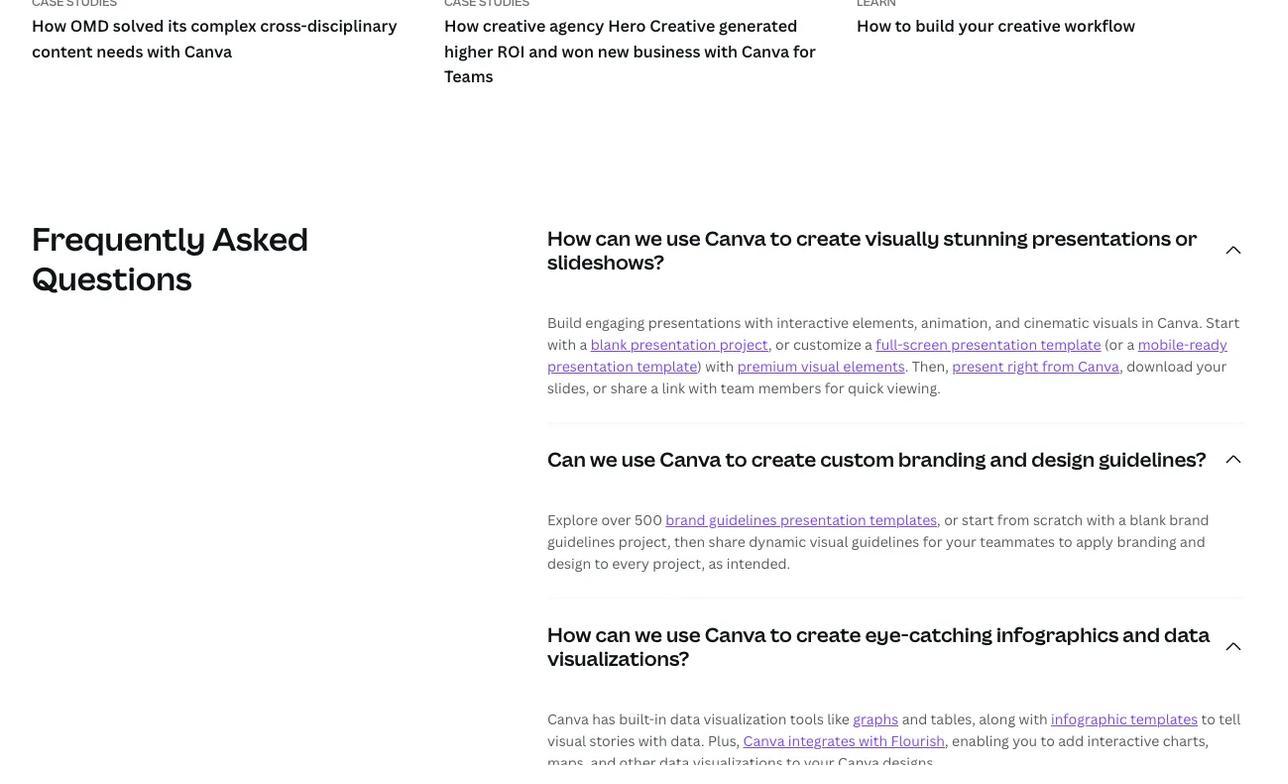 Task type: vqa. For each thing, say whether or not it's contained in the screenshot.
SHARE dropdown button
no



Task type: describe. For each thing, give the bounding box(es) containing it.
infographics
[[997, 621, 1119, 649]]

maps,
[[547, 754, 587, 766]]

and inside the build engaging presentations with interactive elements, animation, and cinematic visuals in canva. start with a
[[995, 313, 1021, 332]]

like
[[827, 710, 850, 729]]

, for with
[[937, 511, 941, 530]]

customize
[[793, 335, 862, 354]]

higher
[[444, 40, 493, 61]]

tools
[[790, 710, 824, 729]]

mobile-ready presentation template
[[547, 335, 1228, 376]]

canva inside how can we use canva to create eye-catching infographics and data visualizations?
[[705, 621, 766, 649]]

canva integrates with flourish
[[743, 732, 945, 751]]

graphs
[[853, 710, 899, 729]]

cinematic
[[1024, 313, 1089, 332]]

design inside the , or start from scratch with a blank brand guidelines project, then share dynamic visual guidelines for your teammates to apply branding and design to every project, as intended.
[[547, 554, 591, 573]]

data inside how can we use canva to create eye-catching infographics and data visualizations?
[[1164, 621, 1211, 649]]

we for how can we use canva to create eye-catching infographics and data visualizations?
[[635, 621, 662, 649]]

how can we use canva to create eye-catching infographics and data visualizations?
[[547, 621, 1211, 672]]

over
[[601, 511, 631, 530]]

with inside , download your slides, or share a link with team members for quick viewing.
[[689, 379, 717, 398]]

custom
[[820, 446, 894, 473]]

full-
[[876, 335, 903, 354]]

new
[[598, 40, 629, 61]]

slideshows?
[[547, 249, 664, 276]]

eye-
[[865, 621, 909, 649]]

1 vertical spatial use
[[622, 446, 656, 473]]

and inside the , or start from scratch with a blank brand guidelines project, then share dynamic visual guidelines for your teammates to apply branding and design to every project, as intended.
[[1180, 533, 1206, 551]]

your inside the , or start from scratch with a blank brand guidelines project, then share dynamic visual guidelines for your teammates to apply branding and design to every project, as intended.
[[946, 533, 977, 551]]

can
[[547, 446, 586, 473]]

for inside how creative agency hero creative generated higher roi and won new business with canva for teams
[[793, 40, 816, 61]]

can we use canva to create custom branding and design guidelines?
[[547, 446, 1207, 473]]

full-screen presentation template link
[[876, 335, 1101, 354]]

can for how can we use canva to create visually stunning presentations or slideshows?
[[596, 225, 631, 252]]

a for share
[[651, 379, 659, 398]]

frequently asked questions
[[32, 217, 309, 300]]

interactive inside ', enabling you to add interactive charts, maps, and other data visualizations to your canva designs.'
[[1087, 732, 1160, 751]]

500
[[635, 511, 662, 530]]

or inside how can we use canva to create visually stunning presentations or slideshows?
[[1175, 225, 1198, 252]]

with inside to tell visual stories with data. plus,
[[638, 732, 667, 751]]

as
[[709, 554, 723, 573]]

team
[[721, 379, 755, 398]]

can we use canva to create custom branding and design guidelines? button
[[547, 424, 1246, 495]]

data.
[[671, 732, 705, 751]]

engaging
[[585, 313, 645, 332]]

how can we use canva to create eye-catching infographics and data visualizations? button
[[547, 600, 1246, 695]]

solved
[[113, 15, 164, 36]]

share inside the , or start from scratch with a blank brand guidelines project, then share dynamic visual guidelines for your teammates to apply branding and design to every project, as intended.
[[709, 533, 746, 551]]

teammates
[[980, 533, 1055, 551]]

members
[[758, 379, 822, 398]]

how for how creative agency hero creative generated higher roi and won new business with canva for teams
[[444, 15, 479, 36]]

to inside to tell visual stories with data. plus,
[[1202, 710, 1216, 729]]

for inside the , or start from scratch with a blank brand guidelines project, then share dynamic visual guidelines for your teammates to apply branding and design to every project, as intended.
[[923, 533, 943, 551]]

with down "canva has built-in data visualization tools like graphs and tables, along with infographic templates"
[[859, 732, 888, 751]]

premium visual elements link
[[738, 357, 905, 376]]

and up start on the bottom right of the page
[[990, 446, 1028, 473]]

canva integrates with flourish link
[[743, 732, 945, 751]]

disciplinary
[[307, 15, 397, 36]]

graphs link
[[853, 710, 899, 729]]

apply
[[1076, 533, 1114, 551]]

)
[[698, 357, 702, 376]]

ready
[[1189, 335, 1228, 354]]

tell
[[1219, 710, 1241, 729]]

with inside how omd solved its complex cross-disciplinary content needs with canva
[[147, 40, 180, 61]]

presentation up present
[[951, 335, 1037, 354]]

content
[[32, 40, 93, 61]]

start
[[1206, 313, 1240, 332]]

build
[[547, 313, 582, 332]]

creative inside how to build your creative workflow link
[[998, 15, 1061, 36]]

workflow
[[1065, 15, 1136, 36]]

quick
[[848, 379, 884, 398]]

and inside how can we use canva to create eye-catching infographics and data visualizations?
[[1123, 621, 1160, 649]]

use for how can we use canva to create visually stunning presentations or slideshows?
[[667, 225, 701, 252]]

1 horizontal spatial guidelines
[[709, 511, 777, 530]]

mobile-
[[1138, 335, 1189, 354]]

(or
[[1105, 335, 1124, 354]]

scratch
[[1033, 511, 1083, 530]]

then,
[[912, 357, 949, 376]]

design inside can we use canva to create custom branding and design guidelines? dropdown button
[[1032, 446, 1095, 473]]

explore over 500 brand guidelines presentation templates
[[547, 511, 937, 530]]

0 vertical spatial visual
[[801, 357, 840, 376]]

charts,
[[1163, 732, 1209, 751]]

0 vertical spatial project,
[[619, 533, 671, 551]]

, up premium
[[769, 335, 772, 354]]

1 horizontal spatial templates
[[1131, 710, 1198, 729]]

hero
[[608, 15, 646, 36]]

presentation inside mobile-ready presentation template
[[547, 357, 634, 376]]

0 horizontal spatial guidelines
[[547, 533, 615, 551]]

viewing.
[[887, 379, 941, 398]]

build engaging presentations with interactive elements, animation, and cinematic visuals in canva. start with a
[[547, 313, 1240, 354]]

built-
[[619, 710, 655, 729]]

slides,
[[547, 379, 589, 398]]

presentations inside how can we use canva to create visually stunning presentations or slideshows?
[[1032, 225, 1171, 252]]

add
[[1058, 732, 1084, 751]]

create for visually
[[796, 225, 861, 252]]

from inside the , or start from scratch with a blank brand guidelines project, then share dynamic visual guidelines for your teammates to apply branding and design to every project, as intended.
[[998, 511, 1030, 530]]

roi
[[497, 40, 525, 61]]

0 vertical spatial templates
[[870, 511, 937, 530]]

explore
[[547, 511, 598, 530]]

complex
[[191, 15, 256, 36]]

visual inside to tell visual stories with data. plus,
[[547, 732, 586, 751]]

and inside how creative agency hero creative generated higher roi and won new business with canva for teams
[[529, 40, 558, 61]]

interactive inside the build engaging presentations with interactive elements, animation, and cinematic visuals in canva. start with a
[[777, 313, 849, 332]]

1 vertical spatial we
[[590, 446, 618, 473]]

stories
[[590, 732, 635, 751]]

screen
[[903, 335, 948, 354]]

plus,
[[708, 732, 740, 751]]

needs
[[97, 40, 143, 61]]

canva inside how creative agency hero creative generated higher roi and won new business with canva for teams
[[742, 40, 790, 61]]

.
[[905, 357, 909, 376]]

present right from canva link
[[952, 357, 1120, 376]]

build
[[916, 15, 955, 36]]

, or start from scratch with a blank brand guidelines project, then share dynamic visual guidelines for your teammates to apply branding and design to every project, as intended.
[[547, 511, 1210, 573]]

mobile-ready presentation template link
[[547, 335, 1228, 376]]

1 vertical spatial create
[[751, 446, 816, 473]]

frequently
[[32, 217, 206, 260]]

download
[[1127, 357, 1193, 376]]

data inside ', enabling you to add interactive charts, maps, and other data visualizations to your canva designs.'
[[660, 754, 690, 766]]

in inside the build engaging presentations with interactive elements, animation, and cinematic visuals in canva. start with a
[[1142, 313, 1154, 332]]

or up premium
[[776, 335, 790, 354]]

0 horizontal spatial blank
[[591, 335, 627, 354]]

0 horizontal spatial in
[[655, 710, 667, 729]]

teams
[[444, 65, 493, 87]]

how can we use canva to create visually stunning presentations or slideshows?
[[547, 225, 1198, 276]]

how omd solved its complex cross-disciplinary content needs with canva
[[32, 15, 397, 61]]

infographic
[[1051, 710, 1127, 729]]

use for how can we use canva to create eye-catching infographics and data visualizations?
[[667, 621, 701, 649]]

and inside ', enabling you to add interactive charts, maps, and other data visualizations to your canva designs.'
[[591, 754, 616, 766]]

presentations inside the build engaging presentations with interactive elements, animation, and cinematic visuals in canva. start with a
[[648, 313, 741, 332]]



Task type: locate. For each thing, give the bounding box(es) containing it.
with inside the , or start from scratch with a blank brand guidelines project, then share dynamic visual guidelines for your teammates to apply branding and design to every project, as intended.
[[1087, 511, 1115, 530]]

branding
[[898, 446, 986, 473], [1117, 533, 1177, 551]]

stunning
[[944, 225, 1028, 252]]

use inside how can we use canva to create eye-catching infographics and data visualizations?
[[667, 621, 701, 649]]

canva inside how omd solved its complex cross-disciplinary content needs with canva
[[184, 40, 232, 61]]

guidelines up dynamic
[[709, 511, 777, 530]]

visualization
[[704, 710, 787, 729]]

with down ) at the right of page
[[689, 379, 717, 398]]

create left eye-
[[796, 621, 861, 649]]

to inside how can we use canva to create eye-catching infographics and data visualizations?
[[770, 621, 792, 649]]

share up as
[[709, 533, 746, 551]]

create for eye-
[[796, 621, 861, 649]]

visual down customize
[[801, 357, 840, 376]]

1 vertical spatial data
[[670, 710, 700, 729]]

presentations up blank presentation project link
[[648, 313, 741, 332]]

how creative agency hero creative generated higher roi and won new business with canva for teams
[[444, 15, 816, 87]]

canva inside how can we use canva to create visually stunning presentations or slideshows?
[[705, 225, 766, 252]]

, left start on the bottom right of the page
[[937, 511, 941, 530]]

other
[[619, 754, 656, 766]]

, inside , download your slides, or share a link with team members for quick viewing.
[[1120, 357, 1124, 376]]

or right slides,
[[593, 379, 607, 398]]

how for how can we use canva to create visually stunning presentations or slideshows?
[[547, 225, 591, 252]]

share
[[611, 379, 648, 398], [709, 533, 746, 551]]

we inside how can we use canva to create eye-catching infographics and data visualizations?
[[635, 621, 662, 649]]

0 horizontal spatial template
[[637, 357, 698, 376]]

integrates
[[788, 732, 856, 751]]

how inside how can we use canva to create eye-catching infographics and data visualizations?
[[547, 621, 591, 649]]

project,
[[619, 533, 671, 551], [653, 554, 705, 573]]

0 vertical spatial we
[[635, 225, 662, 252]]

1 vertical spatial templates
[[1131, 710, 1198, 729]]

0 vertical spatial for
[[793, 40, 816, 61]]

1 vertical spatial presentations
[[648, 313, 741, 332]]

0 vertical spatial from
[[1042, 357, 1075, 376]]

designs.
[[883, 754, 937, 766]]

presentations
[[1032, 225, 1171, 252], [648, 313, 741, 332]]

2 horizontal spatial for
[[923, 533, 943, 551]]

1 horizontal spatial design
[[1032, 446, 1095, 473]]

creative inside how creative agency hero creative generated higher roi and won new business with canva for teams
[[483, 15, 546, 36]]

animation,
[[921, 313, 992, 332]]

how omd solved its complex cross-disciplinary content needs with canva link
[[32, 0, 420, 67]]

0 vertical spatial presentations
[[1032, 225, 1171, 252]]

branding up start on the bottom right of the page
[[898, 446, 986, 473]]

a right (or
[[1127, 335, 1135, 354]]

visualizations?
[[547, 645, 690, 672]]

you
[[1013, 732, 1038, 751]]

1 vertical spatial in
[[655, 710, 667, 729]]

we for how can we use canva to create visually stunning presentations or slideshows?
[[635, 225, 662, 252]]

, inside ', enabling you to add interactive charts, maps, and other data visualizations to your canva designs.'
[[945, 732, 949, 751]]

brand inside the , or start from scratch with a blank brand guidelines project, then share dynamic visual guidelines for your teammates to apply branding and design to every project, as intended.
[[1170, 511, 1210, 530]]

creative
[[483, 15, 546, 36], [998, 15, 1061, 36]]

visually
[[865, 225, 940, 252]]

how inside how omd solved its complex cross-disciplinary content needs with canva
[[32, 15, 66, 36]]

a down build
[[580, 335, 587, 354]]

how for how omd solved its complex cross-disciplinary content needs with canva
[[32, 15, 66, 36]]

0 horizontal spatial share
[[611, 379, 648, 398]]

template up link
[[637, 357, 698, 376]]

2 creative from the left
[[998, 15, 1061, 36]]

your down start on the bottom right of the page
[[946, 533, 977, 551]]

and right infographics at the bottom right
[[1123, 621, 1160, 649]]

dynamic
[[749, 533, 806, 551]]

project, down 500 on the bottom of page
[[619, 533, 671, 551]]

templates
[[870, 511, 937, 530], [1131, 710, 1198, 729]]

has
[[592, 710, 616, 729]]

cross-
[[260, 15, 307, 36]]

create inside how can we use canva to create eye-catching infographics and data visualizations?
[[796, 621, 861, 649]]

visual
[[801, 357, 840, 376], [810, 533, 848, 551], [547, 732, 586, 751]]

and right roi
[[529, 40, 558, 61]]

branding inside the , or start from scratch with a blank brand guidelines project, then share dynamic visual guidelines for your teammates to apply branding and design to every project, as intended.
[[1117, 533, 1177, 551]]

, inside the , or start from scratch with a blank brand guidelines project, then share dynamic visual guidelines for your teammates to apply branding and design to every project, as intended.
[[937, 511, 941, 530]]

1 vertical spatial design
[[547, 554, 591, 573]]

creative up roi
[[483, 15, 546, 36]]

interactive up customize
[[777, 313, 849, 332]]

2 can from the top
[[596, 621, 631, 649]]

in up the "other"
[[655, 710, 667, 729]]

can inside how can we use canva to create visually stunning presentations or slideshows?
[[596, 225, 631, 252]]

canva inside ', enabling you to add interactive charts, maps, and other data visualizations to your canva designs.'
[[838, 754, 880, 766]]

1 horizontal spatial in
[[1142, 313, 1154, 332]]

for
[[793, 40, 816, 61], [825, 379, 845, 398], [923, 533, 943, 551]]

how for how to build your creative workflow
[[857, 15, 892, 36]]

for inside , download your slides, or share a link with team members for quick viewing.
[[825, 379, 845, 398]]

1 horizontal spatial template
[[1041, 335, 1101, 354]]

0 vertical spatial blank
[[591, 335, 627, 354]]

template inside mobile-ready presentation template
[[637, 357, 698, 376]]

creative left workflow
[[998, 15, 1061, 36]]

0 vertical spatial share
[[611, 379, 648, 398]]

brand up then
[[666, 511, 706, 530]]

blank down guidelines?
[[1130, 511, 1166, 530]]

to
[[895, 15, 912, 36], [770, 225, 792, 252], [726, 446, 747, 473], [1059, 533, 1073, 551], [595, 554, 609, 573], [770, 621, 792, 649], [1202, 710, 1216, 729], [1041, 732, 1055, 751], [786, 754, 801, 766]]

or left start on the bottom right of the page
[[944, 511, 959, 530]]

a for customize
[[865, 335, 873, 354]]

brand down guidelines?
[[1170, 511, 1210, 530]]

design up scratch
[[1032, 446, 1095, 473]]

presentation
[[630, 335, 716, 354], [951, 335, 1037, 354], [547, 357, 634, 376], [780, 511, 866, 530]]

and down stories
[[591, 754, 616, 766]]

how for how can we use canva to create eye-catching infographics and data visualizations?
[[547, 621, 591, 649]]

0 vertical spatial create
[[796, 225, 861, 252]]

0 horizontal spatial presentations
[[648, 313, 741, 332]]

share inside , download your slides, or share a link with team members for quick viewing.
[[611, 379, 648, 398]]

design down explore
[[547, 554, 591, 573]]

with right ) at the right of page
[[705, 357, 734, 376]]

visual down brand guidelines presentation templates link
[[810, 533, 848, 551]]

for down premium visual elements link
[[825, 379, 845, 398]]

presentations up visuals
[[1032, 225, 1171, 252]]

and up flourish
[[902, 710, 927, 729]]

intended.
[[727, 554, 791, 573]]

a for with
[[1119, 511, 1127, 530]]

and down guidelines?
[[1180, 533, 1206, 551]]

how to build your creative workflow link
[[857, 0, 1246, 42]]

1 vertical spatial project,
[[653, 554, 705, 573]]

catching
[[909, 621, 993, 649]]

with down build
[[547, 335, 576, 354]]

we down every
[[635, 621, 662, 649]]

your down integrates
[[804, 754, 835, 766]]

1 vertical spatial for
[[825, 379, 845, 398]]

creative
[[650, 15, 715, 36]]

right
[[1008, 357, 1039, 376]]

visual up maps,
[[547, 732, 586, 751]]

2 brand from the left
[[1170, 511, 1210, 530]]

design
[[1032, 446, 1095, 473], [547, 554, 591, 573]]

branding inside dropdown button
[[898, 446, 986, 473]]

asked
[[212, 217, 309, 260]]

canva has built-in data visualization tools like graphs and tables, along with infographic templates
[[547, 710, 1198, 729]]

a left link
[[651, 379, 659, 398]]

your inside ', enabling you to add interactive charts, maps, and other data visualizations to your canva designs.'
[[804, 754, 835, 766]]

1 horizontal spatial branding
[[1117, 533, 1177, 551]]

0 horizontal spatial branding
[[898, 446, 986, 473]]

to inside how can we use canva to create visually stunning presentations or slideshows?
[[770, 225, 792, 252]]

blank inside the , or start from scratch with a blank brand guidelines project, then share dynamic visual guidelines for your teammates to apply branding and design to every project, as intended.
[[1130, 511, 1166, 530]]

, enabling you to add interactive charts, maps, and other data visualizations to your canva designs.
[[547, 732, 1209, 766]]

1 creative from the left
[[483, 15, 546, 36]]

visual inside the , or start from scratch with a blank brand guidelines project, then share dynamic visual guidelines for your teammates to apply branding and design to every project, as intended.
[[810, 533, 848, 551]]

2 horizontal spatial guidelines
[[852, 533, 920, 551]]

and
[[529, 40, 558, 61], [995, 313, 1021, 332], [990, 446, 1028, 473], [1180, 533, 1206, 551], [1123, 621, 1160, 649], [902, 710, 927, 729], [591, 754, 616, 766]]

2 vertical spatial for
[[923, 533, 943, 551]]

1 can from the top
[[596, 225, 631, 252]]

link
[[662, 379, 685, 398]]

1 horizontal spatial from
[[1042, 357, 1075, 376]]

0 horizontal spatial for
[[793, 40, 816, 61]]

presentation up slides,
[[547, 357, 634, 376]]

your inside , download your slides, or share a link with team members for quick viewing.
[[1197, 357, 1227, 376]]

2 vertical spatial create
[[796, 621, 861, 649]]

with up the project
[[745, 313, 773, 332]]

can for how can we use canva to create eye-catching infographics and data visualizations?
[[596, 621, 631, 649]]

0 vertical spatial interactive
[[777, 313, 849, 332]]

1 horizontal spatial creative
[[998, 15, 1061, 36]]

1 horizontal spatial brand
[[1170, 511, 1210, 530]]

for left teammates
[[923, 533, 943, 551]]

with up apply
[[1087, 511, 1115, 530]]

won
[[562, 40, 594, 61]]

for down 'generated'
[[793, 40, 816, 61]]

your right build
[[959, 15, 994, 36]]

0 vertical spatial branding
[[898, 446, 986, 473]]

elements
[[843, 357, 905, 376]]

use inside how can we use canva to create visually stunning presentations or slideshows?
[[667, 225, 701, 252]]

1 vertical spatial visual
[[810, 533, 848, 551]]

how to build your creative workflow
[[857, 15, 1136, 36]]

a
[[580, 335, 587, 354], [865, 335, 873, 354], [1127, 335, 1135, 354], [651, 379, 659, 398], [1119, 511, 1127, 530]]

with down 'generated'
[[704, 40, 738, 61]]

2 vertical spatial data
[[660, 754, 690, 766]]

use right slideshows?
[[667, 225, 701, 252]]

start
[[962, 511, 994, 530]]

, for interactive
[[945, 732, 949, 751]]

can
[[596, 225, 631, 252], [596, 621, 631, 649]]

how creative agency hero creative generated higher roi and won new business with canva for teams link
[[444, 0, 833, 93]]

1 vertical spatial branding
[[1117, 533, 1177, 551]]

brand guidelines presentation templates link
[[666, 511, 937, 530]]

elements,
[[852, 313, 918, 332]]

create up brand guidelines presentation templates link
[[751, 446, 816, 473]]

along
[[979, 710, 1016, 729]]

1 vertical spatial interactive
[[1087, 732, 1160, 751]]

1 brand from the left
[[666, 511, 706, 530]]

premium
[[738, 357, 798, 376]]

1 vertical spatial template
[[637, 357, 698, 376]]

1 horizontal spatial presentations
[[1032, 225, 1171, 252]]

, for share
[[1120, 357, 1124, 376]]

how inside how creative agency hero creative generated higher roi and won new business with canva for teams
[[444, 15, 479, 36]]

or inside the , or start from scratch with a blank brand guidelines project, then share dynamic visual guidelines for your teammates to apply branding and design to every project, as intended.
[[944, 511, 959, 530]]

1 horizontal spatial for
[[825, 379, 845, 398]]

branding right apply
[[1117, 533, 1177, 551]]

blank presentation project link
[[591, 335, 769, 354]]

presentation up dynamic
[[780, 511, 866, 530]]

0 vertical spatial design
[[1032, 446, 1095, 473]]

1 vertical spatial from
[[998, 511, 1030, 530]]

0 vertical spatial in
[[1142, 313, 1154, 332]]

use up 500 on the bottom of page
[[622, 446, 656, 473]]

create
[[796, 225, 861, 252], [751, 446, 816, 473], [796, 621, 861, 649]]

create left visually
[[796, 225, 861, 252]]

visualizations
[[693, 754, 783, 766]]

interactive
[[777, 313, 849, 332], [1087, 732, 1160, 751]]

how inside how can we use canva to create visually stunning presentations or slideshows?
[[547, 225, 591, 252]]

0 horizontal spatial templates
[[870, 511, 937, 530]]

agency
[[549, 15, 604, 36]]

how can we use canva to create visually stunning presentations or slideshows? button
[[547, 203, 1246, 298]]

1 vertical spatial blank
[[1130, 511, 1166, 530]]

and up "full-screen presentation template" link
[[995, 313, 1021, 332]]

a inside the build engaging presentations with interactive elements, animation, and cinematic visuals in canva. start with a
[[580, 335, 587, 354]]

0 horizontal spatial creative
[[483, 15, 546, 36]]

can up engaging
[[596, 225, 631, 252]]

its
[[168, 15, 187, 36]]

from up teammates
[[998, 511, 1030, 530]]

create inside how can we use canva to create visually stunning presentations or slideshows?
[[796, 225, 861, 252]]

from right right
[[1042, 357, 1075, 376]]

1 vertical spatial share
[[709, 533, 746, 551]]

we right can
[[590, 446, 618, 473]]

with up the "other"
[[638, 732, 667, 751]]

with
[[147, 40, 180, 61], [704, 40, 738, 61], [745, 313, 773, 332], [547, 335, 576, 354], [705, 357, 734, 376], [689, 379, 717, 398], [1087, 511, 1115, 530], [1019, 710, 1048, 729], [638, 732, 667, 751], [859, 732, 888, 751]]

) with premium visual elements . then, present right from canva
[[698, 357, 1120, 376]]

brand
[[666, 511, 706, 530], [1170, 511, 1210, 530]]

2 vertical spatial use
[[667, 621, 701, 649]]

template down cinematic
[[1041, 335, 1101, 354]]

blank down engaging
[[591, 335, 627, 354]]

0 vertical spatial can
[[596, 225, 631, 252]]

with down its
[[147, 40, 180, 61]]

then
[[674, 533, 705, 551]]

0 horizontal spatial interactive
[[777, 313, 849, 332]]

or inside , download your slides, or share a link with team members for quick viewing.
[[593, 379, 607, 398]]

1 horizontal spatial share
[[709, 533, 746, 551]]

guidelines down the can we use canva to create custom branding and design guidelines?
[[852, 533, 920, 551]]

a left full-
[[865, 335, 873, 354]]

1 vertical spatial can
[[596, 621, 631, 649]]

can inside how can we use canva to create eye-catching infographics and data visualizations?
[[596, 621, 631, 649]]

templates down can we use canva to create custom branding and design guidelines? dropdown button
[[870, 511, 937, 530]]

a inside , download your slides, or share a link with team members for quick viewing.
[[651, 379, 659, 398]]

0 vertical spatial use
[[667, 225, 701, 252]]

0 horizontal spatial from
[[998, 511, 1030, 530]]

or up canva.
[[1175, 225, 1198, 252]]

1 horizontal spatial interactive
[[1087, 732, 1160, 751]]

your down ready
[[1197, 357, 1227, 376]]

, down tables,
[[945, 732, 949, 751]]

presentation up ) at the right of page
[[630, 335, 716, 354]]

0 vertical spatial data
[[1164, 621, 1211, 649]]

0 vertical spatial template
[[1041, 335, 1101, 354]]

1 horizontal spatial blank
[[1130, 511, 1166, 530]]

0 horizontal spatial brand
[[666, 511, 706, 530]]

from
[[1042, 357, 1075, 376], [998, 511, 1030, 530]]

2 vertical spatial visual
[[547, 732, 586, 751]]

share left link
[[611, 379, 648, 398]]

templates up charts,
[[1131, 710, 1198, 729]]

interactive down infographic templates link
[[1087, 732, 1160, 751]]

we up engaging
[[635, 225, 662, 252]]

, down (or
[[1120, 357, 1124, 376]]

a inside the , or start from scratch with a blank brand guidelines project, then share dynamic visual guidelines for your teammates to apply branding and design to every project, as intended.
[[1119, 511, 1127, 530]]

, download your slides, or share a link with team members for quick viewing.
[[547, 357, 1227, 398]]

with up you
[[1019, 710, 1048, 729]]

a right scratch
[[1119, 511, 1127, 530]]

can down every
[[596, 621, 631, 649]]

use down then
[[667, 621, 701, 649]]

we inside how can we use canva to create visually stunning presentations or slideshows?
[[635, 225, 662, 252]]

guidelines
[[709, 511, 777, 530], [547, 533, 615, 551], [852, 533, 920, 551]]

guidelines down explore
[[547, 533, 615, 551]]

with inside how creative agency hero creative generated higher roi and won new business with canva for teams
[[704, 40, 738, 61]]

tables,
[[931, 710, 976, 729]]

2 vertical spatial we
[[635, 621, 662, 649]]

0 horizontal spatial design
[[547, 554, 591, 573]]

project, down then
[[653, 554, 705, 573]]

in up mobile-
[[1142, 313, 1154, 332]]



